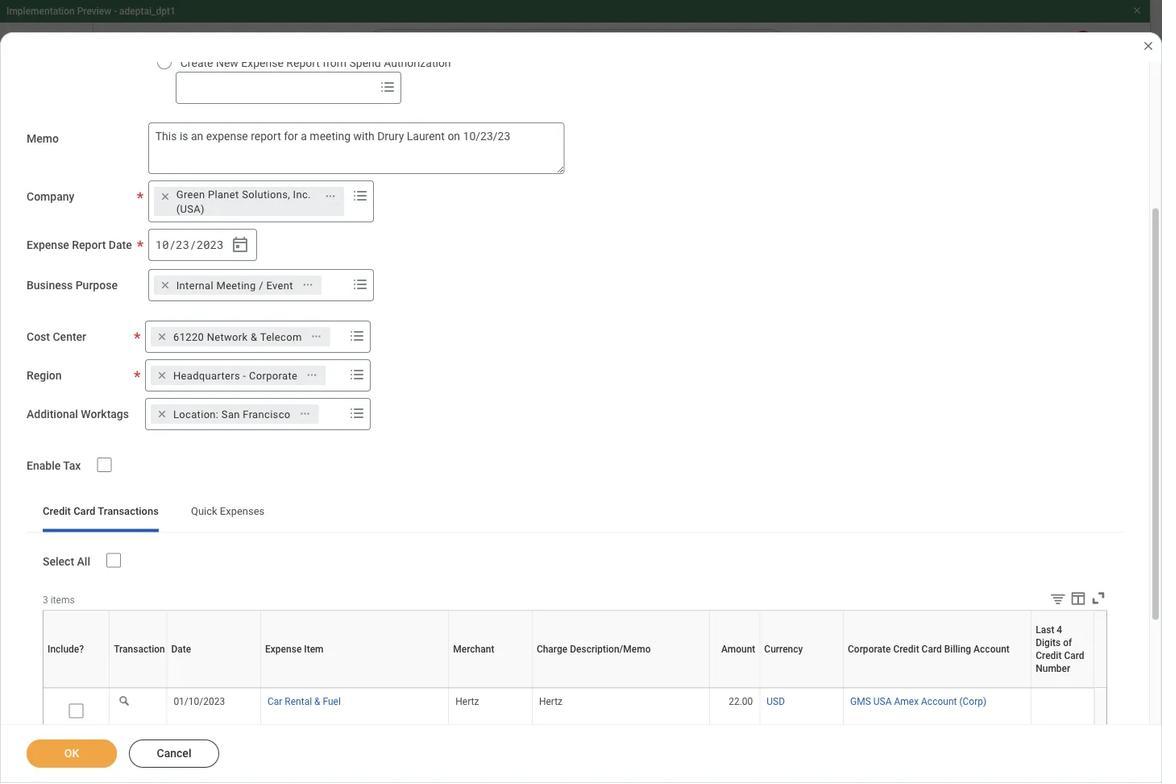Task type: locate. For each thing, give the bounding box(es) containing it.
prompts image
[[378, 78, 397, 97], [351, 186, 370, 206], [348, 327, 367, 346], [348, 365, 367, 385]]

transaction:
[[653, 632, 715, 645], [653, 683, 715, 697]]

merchant
[[453, 644, 495, 656], [489, 689, 492, 690]]

transaction up transaction button
[[114, 644, 165, 656]]

0 vertical spatial billing
[[945, 644, 972, 656]]

& inside row element
[[314, 696, 321, 708]]

of down last 4 digits of credit card number
[[1061, 689, 1062, 690]]

1 horizontal spatial charge
[[616, 689, 619, 690]]

0 vertical spatial new
[[216, 56, 239, 70]]

1 transaction: from the top
[[653, 632, 715, 645]]

1 vertical spatial transactions
[[98, 506, 159, 518]]

account down corporate credit card billing account button on the right bottom
[[922, 696, 957, 708]]

include? transaction date expense item merchant charge description/memo amount currency corporate credit card billing account last 4 digits of credit card number
[[74, 689, 1069, 690]]

hertz up "cfo"
[[456, 696, 479, 708]]

1 vertical spatial x small image
[[154, 407, 170, 423]]

3 01/10/2023 - from the top
[[594, 719, 662, 732]]

item up the car rental & fuel link
[[304, 644, 324, 656]]

include?
[[48, 644, 84, 656], [74, 689, 77, 690]]

internal meeting / event, press delete to clear value. option
[[154, 276, 322, 295]]

2 vertical spatial account
[[922, 696, 957, 708]]

1 horizontal spatial hertz
[[539, 696, 563, 708]]

1 vertical spatial new
[[760, 667, 782, 680]]

transaction: down united
[[653, 632, 715, 645]]

- right chevron down small icon
[[243, 370, 246, 382]]

of inside last 4 digits of credit card number
[[1064, 638, 1073, 649]]

row element up include? transaction date expense item merchant charge description/memo amount currency corporate credit card billing account last 4 digits of credit card number
[[44, 612, 1098, 689]]

x small image inside "internal meeting / event, press delete to clear value." option
[[157, 278, 173, 294]]

2 vertical spatial 01/10/2023 -
[[594, 719, 662, 732]]

new
[[216, 56, 239, 70], [760, 667, 782, 680]]

04/19/2023
[[304, 716, 364, 729]]

1 vertical spatial of
[[1061, 689, 1062, 690]]

green planet solutions, inc. (usa)
[[176, 188, 311, 215]]

tab list containing credit card transactions
[[27, 494, 1124, 533]]

1 vertical spatial &
[[314, 696, 321, 708]]

1 draft from the top
[[307, 634, 339, 645]]

related actions image inside location: san francisco, press delete to clear value. option
[[300, 409, 311, 420]]

1 horizontal spatial create
[[306, 405, 344, 420]]

purpose
[[76, 279, 118, 292]]

2 vertical spatial date
[[213, 689, 214, 690]]

- inside option
[[243, 370, 246, 382]]

2 draft from the top
[[307, 701, 339, 713]]

row element down include? transaction date expense item merchant charge description/memo amount currency corporate credit card billing account last 4 digits of credit card number
[[44, 690, 1094, 737]]

billing inside row element
[[945, 644, 972, 656]]

number inside last 4 digits of credit card number
[[1036, 664, 1071, 675]]

1 row element from the top
[[44, 612, 1098, 689]]

corporate up gms
[[848, 644, 891, 656]]

billing up corporate credit card billing account button on the right bottom
[[945, 644, 972, 656]]

0 vertical spatial transaction:
[[653, 632, 715, 645]]

0 horizontal spatial /
[[169, 238, 176, 253]]

1 vertical spatial 01/10/2023 -
[[594, 667, 662, 680]]

0 vertical spatial report
[[286, 56, 320, 70]]

digits down last 4 digits of credit card number
[[1059, 689, 1061, 690]]

visit
[[304, 732, 325, 745]]

include? left transaction button
[[74, 689, 77, 690]]

related actions image up the create expense report link
[[307, 370, 318, 381]]

x small image left 61220
[[154, 329, 170, 345]]

create up the transformation import "icon" on the left of the page
[[180, 56, 213, 70]]

10 / 23 / 2023
[[155, 238, 224, 253]]

0 horizontal spatial new
[[216, 56, 239, 70]]

prompts image for business purpose
[[351, 275, 370, 294]]

0 vertical spatial prompts image
[[351, 275, 370, 294]]

prompts image right telecom
[[348, 327, 367, 346]]

& inside option
[[251, 331, 258, 343]]

suggested links
[[68, 383, 164, 399]]

corporate inside option
[[249, 370, 298, 382]]

implementation
[[6, 6, 75, 17]]

2023
[[197, 238, 224, 253]]

2 vertical spatial report
[[401, 405, 440, 420]]

1 vertical spatial report
[[72, 239, 106, 252]]

cancel button
[[129, 740, 219, 768]]

0 vertical spatial last
[[1036, 625, 1055, 636]]

prompts image for cost center
[[348, 327, 367, 346]]

x small image
[[154, 329, 170, 345], [154, 407, 170, 423]]

0 vertical spatial account
[[974, 644, 1010, 656]]

01/10/2023 - inside 01/10/2023 - united airlines credit card transaction: $592.00
[[594, 616, 662, 629]]

- for 04/19/2023
[[367, 716, 371, 729]]

merchant inside row element
[[453, 644, 495, 656]]

charge up include? transaction date expense item merchant charge description/memo amount currency corporate credit card billing account last 4 digits of credit card number
[[537, 644, 568, 656]]

0 vertical spatial row element
[[44, 612, 1098, 689]]

include? for include?
[[48, 644, 84, 656]]

0 vertical spatial date
[[109, 239, 132, 252]]

1 horizontal spatial &
[[314, 696, 321, 708]]

prompts image for region
[[348, 365, 367, 385]]

your
[[112, 452, 134, 465]]

hertz down include? transaction date expense item merchant charge description/memo amount currency corporate credit card billing account last 4 digits of credit card number
[[539, 696, 563, 708]]

internal meeting / event
[[176, 280, 293, 292]]

headquarters
[[173, 370, 240, 382]]

exp- for 00009601
[[374, 648, 399, 661]]

0 vertical spatial currency
[[765, 644, 803, 656]]

1 vertical spatial merchant
[[489, 689, 492, 690]]

amount up marriott
[[722, 644, 756, 656]]

01/10/2023 - up charge description/memo
[[594, 616, 662, 629]]

0 horizontal spatial &
[[251, 331, 258, 343]]

elections
[[122, 318, 176, 333]]

spend
[[350, 56, 381, 70]]

3
[[43, 595, 48, 606]]

& for fuel
[[314, 696, 321, 708]]

planet
[[208, 188, 239, 201]]

04/20/2023
[[304, 648, 364, 661]]

01/10/2023 - hertz - hertz button
[[575, 708, 844, 759]]

marriott -
[[665, 667, 713, 680]]

credit card transaction: $592.00 element
[[594, 630, 759, 647]]

1 vertical spatial draft
[[307, 701, 339, 713]]

x small image left headquarters on the top left of page
[[154, 368, 170, 384]]

description/memo down charge description/memo
[[619, 689, 626, 690]]

currency up york at right bottom
[[765, 644, 803, 656]]

1 horizontal spatial billing
[[945, 644, 972, 656]]

1 horizontal spatial of
[[1064, 638, 1073, 649]]

2 x small image from the top
[[154, 407, 170, 423]]

last down select to filter grid data image
[[1036, 625, 1055, 636]]

1 horizontal spatial new
[[760, 667, 782, 680]]

green planet solutions, inc. (usa), press delete to clear value. option
[[154, 187, 344, 216]]

04/19/2023 - exp-00009605 cfo visit element
[[304, 714, 535, 747]]

1 vertical spatial include?
[[74, 689, 77, 690]]

dialog
[[0, 0, 1163, 784]]

0 vertical spatial &
[[251, 331, 258, 343]]

01/10/2023 - down charge description/memo button
[[594, 719, 662, 732]]

0 horizontal spatial corporate
[[249, 370, 298, 382]]

x small image left internal
[[157, 278, 173, 294]]

corporate up francisco
[[249, 370, 298, 382]]

- right 04/19/2023
[[367, 716, 371, 729]]

dialog containing 10
[[0, 0, 1163, 784]]

2 horizontal spatial /
[[259, 280, 264, 292]]

related actions image right francisco
[[300, 409, 311, 420]]

headquarters - corporate, press delete to clear value. option
[[151, 366, 326, 386]]

tasks main content
[[0, 74, 1163, 784]]

draft up 04/19/2023
[[307, 701, 339, 713]]

2 vertical spatial x small image
[[154, 368, 170, 384]]

2 horizontal spatial date
[[213, 689, 214, 690]]

0 vertical spatial merchant
[[453, 644, 495, 656]]

1 x small image from the top
[[154, 329, 170, 345]]

2 horizontal spatial hertz
[[703, 719, 731, 732]]

1 vertical spatial x small image
[[157, 278, 173, 294]]

number up last 4 digits of credit card number button
[[1036, 664, 1071, 675]]

date for transaction
[[213, 689, 214, 690]]

x small image for region
[[154, 368, 170, 384]]

0 vertical spatial digits
[[1036, 638, 1061, 649]]

4
[[1057, 625, 1063, 636], [1058, 689, 1059, 690]]

expense
[[241, 56, 284, 70], [68, 202, 117, 217], [27, 239, 69, 252], [68, 241, 117, 256], [348, 405, 397, 420], [265, 644, 302, 656], [352, 689, 355, 690]]

61220
[[173, 331, 204, 343]]

/ right 23
[[190, 238, 196, 253]]

account
[[974, 644, 1010, 656], [941, 689, 944, 690], [922, 696, 957, 708]]

tax
[[63, 460, 81, 473]]

account up (corp)
[[974, 644, 1010, 656]]

0 vertical spatial number
[[1036, 664, 1071, 675]]

01/10/2023 - for transaction:
[[594, 616, 662, 629]]

1 vertical spatial item
[[355, 689, 357, 690]]

currency down york at right bottom
[[800, 689, 803, 690]]

2 exp- from the top
[[374, 716, 399, 729]]

amount
[[722, 644, 756, 656], [733, 689, 736, 690]]

create inside tasks main content
[[306, 405, 344, 420]]

23
[[176, 238, 190, 253]]

related actions image right telecom
[[311, 331, 322, 343]]

2 transaction: from the top
[[653, 683, 715, 697]]

well-
[[182, 452, 206, 465]]

1 exp- from the top
[[374, 648, 399, 661]]

0 vertical spatial amount
[[722, 644, 756, 656]]

0 horizontal spatial item
[[304, 644, 324, 656]]

of
[[1064, 638, 1073, 649], [1061, 689, 1062, 690]]

/
[[169, 238, 176, 253], [190, 238, 196, 253], [259, 280, 264, 292]]

credit card image
[[29, 238, 48, 257]]

hertz
[[456, 696, 479, 708], [539, 696, 563, 708], [703, 719, 731, 732]]

draft for 04/20/2023 - exp-00009601
[[307, 634, 339, 645]]

prompts image down spend
[[378, 78, 397, 97]]

related actions image right 00009601
[[463, 650, 475, 661]]

item up 04/19/2023
[[355, 689, 357, 690]]

travel
[[68, 279, 103, 295]]

ok
[[64, 747, 79, 761]]

description/memo up charge description/memo button
[[570, 644, 651, 656]]

1 vertical spatial billing
[[939, 689, 941, 690]]

2 horizontal spatial corporate
[[931, 689, 934, 690]]

1 horizontal spatial last
[[1056, 689, 1058, 690]]

- inside 04/19/2023 - exp-00009605 cfo visit
[[367, 716, 371, 729]]

profile logan mcneil element
[[1096, 31, 1141, 66]]

0 horizontal spatial charge
[[537, 644, 568, 656]]

expense item
[[265, 644, 324, 656]]

1 vertical spatial corporate
[[848, 644, 891, 656]]

0 vertical spatial of
[[1064, 638, 1073, 649]]

draft
[[307, 634, 339, 645], [307, 701, 339, 713]]

merchant button
[[489, 689, 493, 690]]

expense transactions
[[68, 241, 195, 256]]

exp- for 00009605
[[374, 716, 399, 729]]

1 vertical spatial date
[[171, 644, 191, 656]]

0 horizontal spatial create
[[180, 56, 213, 70]]

timeline milestone image
[[29, 277, 48, 297]]

0 horizontal spatial of
[[1061, 689, 1062, 690]]

prompts image right tasks
[[348, 365, 367, 385]]

0 horizontal spatial billing
[[939, 689, 941, 690]]

- for headquarters
[[243, 370, 246, 382]]

item inside row element
[[304, 644, 324, 656]]

- right preview
[[114, 6, 117, 17]]

credit inside 01/10/2023 - united airlines credit card transaction: $592.00
[[594, 632, 624, 645]]

0 horizontal spatial date
[[109, 239, 132, 252]]

company
[[27, 190, 74, 204]]

exp- up 'total: $0.00' 'element'
[[374, 648, 399, 661]]

0 vertical spatial transaction
[[114, 644, 165, 656]]

corporate
[[249, 370, 298, 382], [848, 644, 891, 656], [931, 689, 934, 690]]

prompts image down memo text field
[[351, 186, 370, 206]]

expense transactions link
[[13, 229, 244, 268]]

04/20/2023 - exp-00009601 element
[[304, 647, 489, 663]]

account up gms usa amex account (corp) link
[[941, 689, 944, 690]]

related actions image
[[325, 191, 336, 202], [311, 331, 322, 343], [307, 370, 318, 381], [300, 409, 311, 420], [463, 650, 475, 661], [509, 717, 520, 729]]

draft for 04/19/2023 - exp-00009605 cfo visit
[[307, 701, 339, 713]]

create for create new expense report from spend authorization
[[180, 56, 213, 70]]

transaction right include? button
[[136, 689, 140, 690]]

1 vertical spatial currency
[[800, 689, 803, 690]]

exp- down 'total: $0.00' 'element'
[[374, 716, 399, 729]]

amount up 22.00
[[733, 689, 736, 690]]

exp- inside 04/19/2023 - exp-00009605 cfo visit
[[374, 716, 399, 729]]

related actions image inside 61220 network & telecom, press delete to clear value. option
[[311, 331, 322, 343]]

0 vertical spatial description/memo
[[570, 644, 651, 656]]

0 vertical spatial 01/10/2023 -
[[594, 616, 662, 629]]

united
[[665, 616, 698, 629]]

prompts image
[[351, 275, 370, 294], [348, 404, 367, 423]]

0 vertical spatial exp-
[[374, 648, 399, 661]]

tab list
[[27, 494, 1124, 533]]

- inside banner
[[114, 6, 117, 17]]

01/10/2023 - hertz - hertz
[[594, 719, 731, 732]]

1 vertical spatial account
[[941, 689, 944, 690]]

0 vertical spatial draft
[[307, 634, 339, 645]]

toolbar
[[1038, 590, 1108, 611]]

& left the fuel
[[314, 696, 321, 708]]

transaction: down marriott -
[[653, 683, 715, 697]]

x small image inside headquarters - corporate, press delete to clear value. option
[[154, 368, 170, 384]]

new left york at right bottom
[[760, 667, 782, 680]]

/ left event
[[259, 280, 264, 292]]

include? up include? button
[[48, 644, 84, 656]]

1 vertical spatial transaction
[[136, 689, 140, 690]]

create for create expense report
[[306, 405, 344, 420]]

0 vertical spatial transactions
[[119, 241, 195, 256]]

create down tasks
[[306, 405, 344, 420]]

2 vertical spatial corporate
[[931, 689, 934, 690]]

expense reports
[[68, 202, 166, 217]]

credit card transactions
[[43, 506, 159, 518]]

00009605
[[399, 716, 451, 729]]

hertz down 22.00
[[703, 719, 731, 732]]

2 01/10/2023 - from the top
[[594, 667, 662, 680]]

draft up "04/20/2023"
[[307, 634, 339, 645]]

2 row element from the top
[[44, 690, 1094, 737]]

1 vertical spatial create
[[306, 405, 344, 420]]

being
[[206, 452, 234, 465]]

preview
[[77, 6, 111, 17]]

1 vertical spatial description/memo
[[619, 689, 626, 690]]

x small image inside 61220 network & telecom, press delete to clear value. option
[[154, 329, 170, 345]]

credit inside last 4 digits of credit card number
[[1036, 651, 1062, 662]]

2 horizontal spatial report
[[401, 405, 440, 420]]

1 vertical spatial transaction:
[[653, 683, 715, 697]]

expense inside row element
[[265, 644, 302, 656]]

01/10/2023 - up charge description/memo button
[[594, 667, 662, 680]]

location: san francisco, press delete to clear value. option
[[151, 405, 319, 424]]

1 horizontal spatial corporate
[[848, 644, 891, 656]]

billing up gms usa amex account (corp) link
[[939, 689, 941, 690]]

include? button
[[74, 689, 78, 690]]

charge down charge description/memo
[[616, 689, 619, 690]]

select
[[43, 556, 74, 569]]

community
[[68, 420, 126, 433]]

last down last 4 digits of credit card number
[[1056, 689, 1058, 690]]

related actions image right inc.
[[325, 191, 336, 202]]

gms usa amex account (corp)
[[851, 696, 987, 708]]

0 vertical spatial item
[[304, 644, 324, 656]]

0 vertical spatial x small image
[[157, 189, 173, 205]]

hertz -
[[665, 719, 700, 732]]

digits
[[1036, 638, 1061, 649], [1059, 689, 1061, 690]]

report inside tasks main content
[[401, 405, 440, 420]]

1 vertical spatial exp-
[[374, 716, 399, 729]]

04/19/2023 - exp-00009605 cfo visit
[[304, 716, 475, 745]]

dollar image
[[29, 316, 48, 335]]

number down last 4 digits of credit card number
[[1066, 689, 1069, 690]]

last 4 digits of credit card number button
[[1056, 689, 1070, 690]]

payment elections
[[68, 318, 176, 333]]

0 vertical spatial create
[[180, 56, 213, 70]]

x small image down links at the left
[[154, 407, 170, 423]]

of down select to filter grid data image
[[1064, 638, 1073, 649]]

1 01/10/2023 - from the top
[[594, 616, 662, 629]]

prompts image for additional worktags
[[348, 404, 367, 423]]

card inside 01/10/2023 - united airlines credit card transaction: $592.00
[[627, 632, 650, 645]]

reports
[[120, 202, 166, 217]]

1 vertical spatial charge
[[616, 689, 619, 690]]

total: $0.00 element
[[304, 663, 489, 679]]

transformation import image
[[212, 103, 231, 123]]

04/20/2023 - exp-00009601
[[304, 648, 451, 661]]

last
[[1036, 625, 1055, 636], [1056, 689, 1058, 690]]

x small image inside "green planet solutions, inc. (usa), press delete to clear value." option
[[157, 189, 173, 205]]

close create expense report image
[[1142, 40, 1155, 52]]

usa
[[874, 696, 892, 708]]

digits down select to filter grid data image
[[1036, 638, 1061, 649]]

row element
[[44, 612, 1098, 689], [44, 690, 1094, 737]]

fullscreen image
[[1090, 590, 1108, 608]]

61220 network & telecom
[[173, 331, 302, 343]]

1 horizontal spatial item
[[355, 689, 357, 690]]

/ right 10
[[169, 238, 176, 253]]

date
[[109, 239, 132, 252], [171, 644, 191, 656], [213, 689, 214, 690]]

1 vertical spatial amount
[[733, 689, 736, 690]]

currency button
[[800, 689, 804, 690]]

- up 'total: $0.00' 'element'
[[367, 648, 371, 661]]

4 down select to filter grid data image
[[1057, 625, 1063, 636]]

1 vertical spatial prompts image
[[348, 404, 367, 423]]

x small image inside location: san francisco, press delete to clear value. option
[[154, 407, 170, 423]]

0 vertical spatial corporate
[[249, 370, 298, 382]]

corporate up gms usa amex account (corp) link
[[931, 689, 934, 690]]

billing
[[945, 644, 972, 656], [939, 689, 941, 690]]

meeting
[[216, 280, 256, 292]]

0 horizontal spatial report
[[72, 239, 106, 252]]

1 horizontal spatial date
[[171, 644, 191, 656]]

0 vertical spatial 4
[[1057, 625, 1063, 636]]

row element containing last 4 digits of credit card number
[[44, 612, 1098, 689]]

0 vertical spatial charge
[[537, 644, 568, 656]]

expense report date group
[[148, 229, 257, 261]]

card
[[73, 506, 95, 518], [627, 632, 650, 645], [922, 644, 942, 656], [1065, 651, 1085, 662], [627, 683, 650, 697], [937, 689, 938, 690], [1064, 689, 1066, 690]]

1 vertical spatial row element
[[44, 690, 1094, 737]]

related actions image right "cfo"
[[509, 717, 520, 729]]

gms
[[851, 696, 871, 708]]

0 vertical spatial x small image
[[154, 329, 170, 345]]

01/10/2023 - inside 01/10/2023 - marriott - marriott new york credit card transaction: $955.00
[[594, 667, 662, 680]]

& right network at the top left of page
[[251, 331, 258, 343]]

0 horizontal spatial last
[[1036, 625, 1055, 636]]

4 down last 4 digits of credit card number
[[1058, 689, 1059, 690]]

expense item button
[[352, 689, 358, 690]]

related actions image
[[302, 280, 313, 291]]

item
[[304, 644, 324, 656], [355, 689, 357, 690]]

implementation preview -   adeptai_dpt1
[[6, 6, 176, 17]]

x small image left the green
[[157, 189, 173, 205]]

ok button
[[27, 740, 117, 768]]

0 vertical spatial include?
[[48, 644, 84, 656]]

x small image
[[157, 189, 173, 205], [157, 278, 173, 294], [154, 368, 170, 384]]

notifications large image
[[1020, 40, 1036, 56]]

1 vertical spatial last
[[1056, 689, 1058, 690]]

new up the transformation import "icon" on the left of the page
[[216, 56, 239, 70]]

task pay image
[[29, 200, 48, 219]]



Task type: describe. For each thing, give the bounding box(es) containing it.
authorization
[[384, 56, 451, 70]]

Memo text field
[[148, 123, 565, 174]]

x small image for business purpose
[[157, 278, 173, 294]]

green planet solutions, inc. (usa) element
[[176, 187, 316, 216]]

chevron down small image
[[212, 381, 231, 401]]

select to filter grid data image
[[1050, 591, 1067, 608]]

business purpose
[[27, 279, 118, 292]]

include? for include? transaction date expense item merchant charge description/memo amount currency corporate credit card billing account last 4 digits of credit card number
[[74, 689, 77, 690]]

3 items
[[43, 595, 75, 606]]

x small image for center
[[154, 329, 170, 345]]

navigation pane region
[[0, 74, 258, 784]]

travel profile
[[68, 279, 145, 295]]

car
[[268, 696, 283, 708]]

related actions image for company
[[325, 191, 336, 202]]

quick
[[191, 506, 217, 518]]

airlines
[[700, 616, 739, 629]]

digits inside last 4 digits of credit card number
[[1036, 638, 1061, 649]]

card inside 01/10/2023 - marriott - marriott new york credit card transaction: $955.00
[[627, 683, 650, 697]]

credit card transaction: $955.00 element
[[594, 682, 808, 698]]

san
[[222, 409, 240, 421]]

items
[[51, 595, 75, 606]]

01/10/2023
[[174, 696, 225, 708]]

calendar image
[[230, 236, 250, 255]]

location: san francisco element
[[173, 407, 291, 422]]

00009601
[[399, 648, 451, 661]]

internal meeting / event element
[[176, 278, 293, 293]]

network
[[207, 331, 248, 343]]

quick expenses
[[191, 506, 265, 518]]

credit inside 01/10/2023 - marriott - marriott new york credit card transaction: $955.00
[[594, 683, 624, 697]]

date button
[[213, 689, 215, 690]]

tasks
[[304, 370, 342, 387]]

profile
[[107, 279, 145, 295]]

headquarters - corporate element
[[173, 369, 298, 383]]

find out your financial well-being
[[68, 452, 234, 465]]

charge inside row element
[[537, 644, 568, 656]]

amex
[[894, 696, 919, 708]]

prompts image for create new expense report from spend authorization
[[378, 78, 397, 97]]

toolbar inside dialog
[[1038, 590, 1108, 611]]

payment
[[68, 318, 119, 333]]

create expense report
[[306, 405, 440, 420]]

transaction: inside 01/10/2023 - marriott - marriott new york credit card transaction: $955.00
[[653, 683, 715, 697]]

francisco
[[243, 409, 291, 421]]

additional worktags
[[27, 408, 129, 421]]

cost center
[[27, 331, 86, 344]]

date inside row element
[[171, 644, 191, 656]]

inbox large image
[[1065, 40, 1081, 56]]

related actions image for cost center
[[311, 331, 322, 343]]

61220 network & telecom, press delete to clear value. option
[[151, 328, 330, 347]]

amount button
[[733, 689, 737, 690]]

transactions inside navigation pane region
[[119, 241, 195, 256]]

car rental & fuel
[[268, 696, 341, 708]]

charge description/memo
[[537, 644, 651, 656]]

business
[[27, 279, 73, 292]]

create expense report link
[[304, 403, 442, 422]]

suggested links element
[[13, 410, 244, 475]]

related actions image for region
[[307, 370, 318, 381]]

enable tax
[[27, 460, 81, 473]]

gms usa amex account (corp) link
[[851, 693, 987, 708]]

ext link image
[[212, 418, 231, 435]]

create new expense report from spend authorization
[[180, 56, 451, 70]]

description/memo inside row element
[[570, 644, 651, 656]]

(usa)
[[176, 203, 205, 215]]

01/10/2023 - for credit
[[594, 667, 662, 680]]

/ inside option
[[259, 280, 264, 292]]

1 vertical spatial number
[[1066, 689, 1069, 690]]

green
[[176, 188, 205, 201]]

expense reports link
[[13, 190, 244, 229]]

amount inside row element
[[722, 644, 756, 656]]

related actions image inside 04/19/2023 - exp-00009605 cfo visit element
[[509, 717, 520, 729]]

01/10/2023 - inside button
[[594, 719, 662, 732]]

0 horizontal spatial hertz
[[456, 696, 479, 708]]

suggested
[[68, 383, 130, 399]]

find
[[68, 452, 89, 465]]

transactions inside tab list
[[98, 506, 159, 518]]

search image
[[377, 39, 397, 58]]

payment elections link
[[13, 306, 244, 345]]

$955.00
[[718, 683, 759, 697]]

click to view/edit grid preferences image
[[1070, 590, 1088, 608]]

(corp)
[[960, 696, 987, 708]]

corporate credit card billing account
[[848, 644, 1010, 656]]

solutions,
[[242, 188, 290, 201]]

1 vertical spatial 4
[[1058, 689, 1059, 690]]

last inside last 4 digits of credit card number
[[1036, 625, 1055, 636]]

1 horizontal spatial /
[[190, 238, 196, 253]]

01/10/2023 - united airlines credit card transaction: $592.00
[[594, 616, 759, 645]]

link image
[[29, 381, 48, 401]]

select all
[[43, 556, 90, 569]]

internal
[[176, 280, 214, 292]]

headquarters - corporate
[[173, 370, 298, 382]]

transaction inside row element
[[114, 644, 165, 656]]

car rental & fuel link
[[268, 693, 341, 708]]

location: san francisco
[[173, 409, 291, 421]]

york
[[785, 667, 808, 680]]

$592.00
[[718, 632, 759, 645]]

worktags
[[81, 408, 129, 421]]

financial
[[136, 452, 179, 465]]

location:
[[173, 409, 219, 421]]

transaction: inside 01/10/2023 - united airlines credit card transaction: $592.00
[[653, 632, 715, 645]]

fuel
[[323, 696, 341, 708]]

61220 network & telecom element
[[173, 330, 302, 344]]

close environment banner image
[[1133, 6, 1142, 15]]

1 horizontal spatial report
[[286, 56, 320, 70]]

prompts image for company
[[351, 186, 370, 206]]

tab list inside dialog
[[27, 494, 1124, 533]]

& for telecom
[[251, 331, 258, 343]]

hertz inside button
[[703, 719, 731, 732]]

find out your financial well-being link
[[13, 443, 244, 475]]

charge description/memo button
[[616, 689, 626, 690]]

transaction button
[[136, 689, 141, 690]]

corporate credit card billing account button
[[931, 689, 945, 690]]

telecom
[[260, 331, 302, 343]]

1 vertical spatial digits
[[1059, 689, 1061, 690]]

adeptai_dpt1
[[119, 6, 176, 17]]

22.00
[[729, 696, 753, 708]]

marriott
[[716, 667, 757, 680]]

implementation preview -   adeptai_dpt1 banner
[[0, 0, 1151, 74]]

out
[[92, 452, 109, 465]]

card inside last 4 digits of credit card number
[[1065, 651, 1085, 662]]

new inside 01/10/2023 - marriott - marriott new york credit card transaction: $955.00
[[760, 667, 782, 680]]

x small image for worktags
[[154, 407, 170, 423]]

inc.
[[293, 188, 311, 201]]

related actions image for additional worktags
[[300, 409, 311, 420]]

row element containing 01/10/2023
[[44, 690, 1094, 737]]

suggested links button
[[13, 372, 244, 410]]

related actions image inside 04/20/2023 - exp-00009601 element
[[463, 650, 475, 661]]

x small image for company
[[157, 189, 173, 205]]

date for report
[[109, 239, 132, 252]]

memo
[[27, 132, 59, 146]]

- for 04/20/2023
[[367, 648, 371, 661]]

community link
[[13, 410, 244, 443]]

4 inside last 4 digits of credit card number
[[1057, 625, 1063, 636]]

expenses hub element
[[68, 102, 199, 124]]

Search field
[[176, 74, 375, 103]]



Task type: vqa. For each thing, say whether or not it's contained in the screenshot.
leftmost list
no



